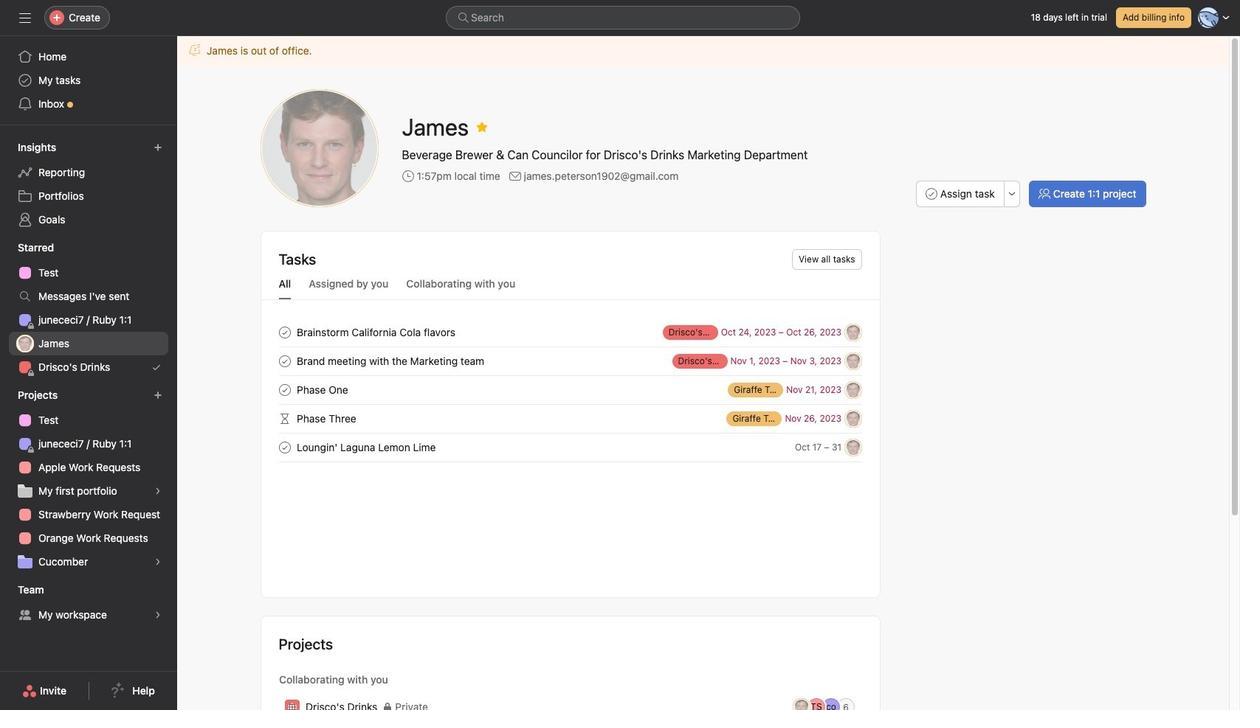 Task type: vqa. For each thing, say whether or not it's contained in the screenshot.
Mark complete checkbox for 3rd list item from the bottom of the page
no



Task type: locate. For each thing, give the bounding box(es) containing it.
3 mark complete checkbox from the top
[[276, 439, 293, 457]]

1 list item from the top
[[261, 318, 880, 347]]

mark complete image
[[276, 324, 293, 341], [276, 353, 293, 370]]

list item
[[261, 318, 880, 347], [261, 347, 880, 376], [261, 376, 880, 405], [261, 405, 880, 433], [261, 433, 880, 462], [261, 694, 880, 711]]

2 mark complete checkbox from the top
[[276, 353, 293, 370]]

0 vertical spatial mark complete checkbox
[[276, 324, 293, 341]]

1 mark complete image from the top
[[276, 324, 293, 341]]

mark complete checkbox for 2nd "list item" from the top of the page
[[276, 353, 293, 370]]

0 vertical spatial mark complete image
[[276, 381, 293, 399]]

Mark complete checkbox
[[276, 381, 293, 399]]

2 mark complete image from the top
[[276, 439, 293, 457]]

mark complete image down dependencies icon
[[276, 439, 293, 457]]

mark complete image for mark complete option associated with 2nd "list item" from the top of the page
[[276, 353, 293, 370]]

4 list item from the top
[[261, 405, 880, 433]]

global element
[[0, 36, 177, 125]]

1 vertical spatial mark complete checkbox
[[276, 353, 293, 370]]

new project or portfolio image
[[154, 391, 162, 400]]

mark complete checkbox for 6th "list item" from the bottom
[[276, 324, 293, 341]]

2 mark complete image from the top
[[276, 353, 293, 370]]

tasks tabs tab list
[[261, 276, 880, 300]]

1 vertical spatial mark complete image
[[276, 439, 293, 457]]

2 list item from the top
[[261, 347, 880, 376]]

1 mark complete checkbox from the top
[[276, 324, 293, 341]]

2 vertical spatial mark complete checkbox
[[276, 439, 293, 457]]

mark complete image
[[276, 381, 293, 399], [276, 439, 293, 457]]

see details, cucomber image
[[154, 558, 162, 567]]

mark complete image up dependencies icon
[[276, 381, 293, 399]]

more options image
[[1008, 190, 1016, 199]]

1 vertical spatial mark complete image
[[276, 353, 293, 370]]

new insights image
[[154, 143, 162, 152]]

1 mark complete image from the top
[[276, 381, 293, 399]]

Mark complete checkbox
[[276, 324, 293, 341], [276, 353, 293, 370], [276, 439, 293, 457]]

mark complete checkbox for 5th "list item" from the top
[[276, 439, 293, 457]]

mark complete image for mark complete option associated with 5th "list item" from the top
[[276, 439, 293, 457]]

0 vertical spatial mark complete image
[[276, 324, 293, 341]]

see details, my first portfolio image
[[154, 487, 162, 496]]

list box
[[446, 6, 800, 30]]



Task type: describe. For each thing, give the bounding box(es) containing it.
insights element
[[0, 134, 177, 235]]

projects element
[[0, 382, 177, 577]]

3 list item from the top
[[261, 376, 880, 405]]

starred element
[[0, 235, 177, 382]]

teams element
[[0, 577, 177, 630]]

mark complete image for mark complete option associated with 6th "list item" from the bottom
[[276, 324, 293, 341]]

5 list item from the top
[[261, 433, 880, 462]]

mark complete image for mark complete checkbox
[[276, 381, 293, 399]]

6 list item from the top
[[261, 694, 880, 711]]

dependencies image
[[276, 410, 293, 428]]

globe image
[[288, 704, 296, 711]]

hide sidebar image
[[19, 12, 31, 24]]

see details, my workspace image
[[154, 611, 162, 620]]

remove from starred image
[[476, 121, 488, 133]]



